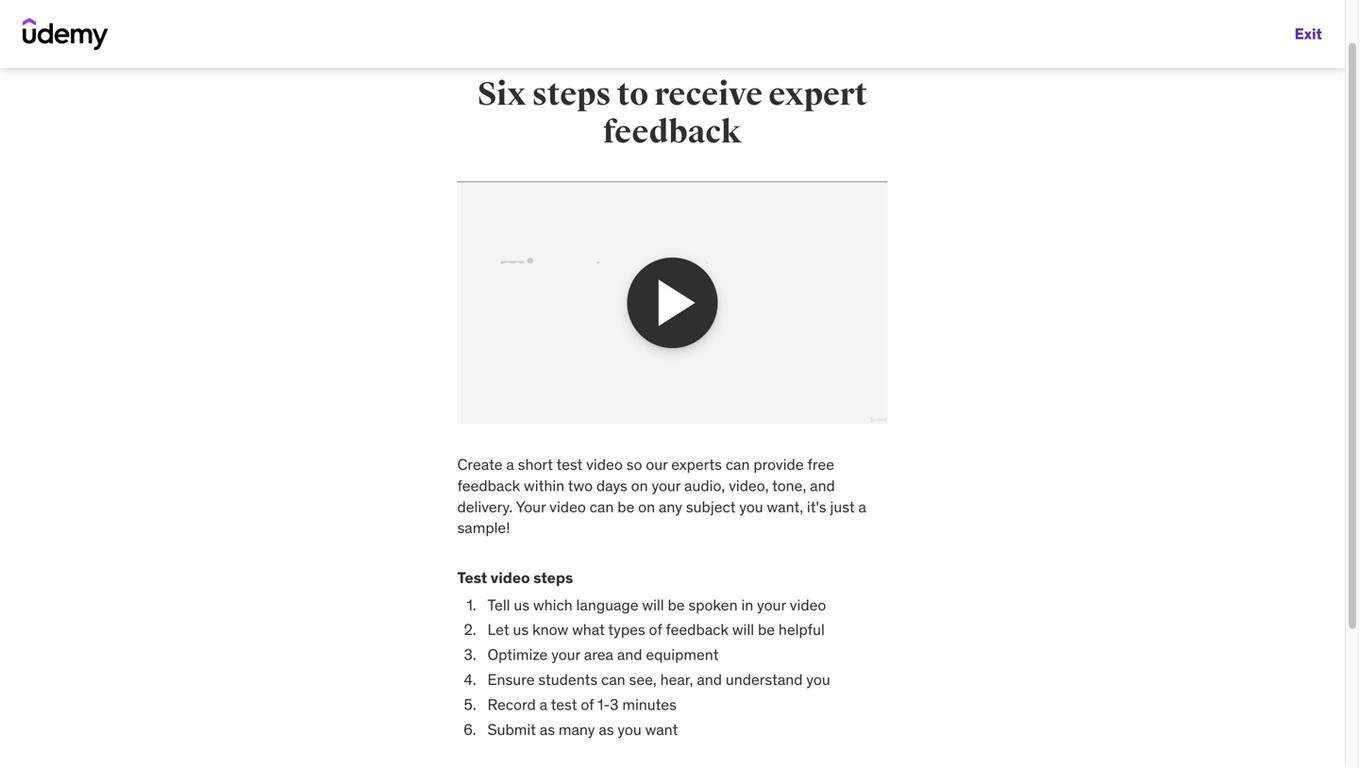 Task type: locate. For each thing, give the bounding box(es) containing it.
1 horizontal spatial and
[[697, 670, 722, 690]]

1 vertical spatial feedback
[[458, 476, 520, 496]]

students
[[539, 670, 598, 690]]

1 horizontal spatial a
[[540, 695, 548, 715]]

test
[[557, 455, 583, 475], [551, 695, 577, 715]]

spoken
[[689, 596, 738, 615]]

your up any
[[652, 476, 681, 496]]

on
[[631, 476, 648, 496], [638, 497, 655, 517]]

subject
[[686, 497, 736, 517]]

2 vertical spatial can
[[602, 670, 626, 690]]

0 vertical spatial a
[[506, 455, 514, 475]]

2 horizontal spatial your
[[757, 596, 786, 615]]

will down in
[[733, 621, 755, 640]]

of right the types at the bottom left of the page
[[649, 621, 662, 640]]

2 horizontal spatial be
[[758, 621, 775, 640]]

you down video,
[[740, 497, 764, 517]]

1 vertical spatial a
[[859, 497, 867, 517]]

a right just
[[859, 497, 867, 517]]

video player region
[[456, 182, 890, 424]]

steps
[[532, 75, 611, 114], [534, 569, 573, 588]]

can up video,
[[726, 455, 750, 475]]

feedback inside test video steps tell us which language will be spoken in your video let us know what types of feedback will be helpful optimize your area and equipment ensure students can see, hear, and understand you record a test of 1-3 minutes submit as many as you want
[[666, 621, 729, 640]]

on down so
[[631, 476, 648, 496]]

be inside create a short test video so our experts can provide free feedback within two days on your audio, video, tone, and delivery. your video can be on any subject you want, it's just a sample!
[[618, 497, 635, 517]]

a right record
[[540, 695, 548, 715]]

2 vertical spatial a
[[540, 695, 548, 715]]

of left 1-
[[581, 695, 594, 715]]

as left many on the bottom of page
[[540, 720, 555, 740]]

0 horizontal spatial a
[[506, 455, 514, 475]]

0 vertical spatial and
[[810, 476, 836, 496]]

which
[[533, 596, 573, 615]]

can down days
[[590, 497, 614, 517]]

0 vertical spatial steps
[[532, 75, 611, 114]]

1 horizontal spatial be
[[668, 596, 685, 615]]

2 vertical spatial and
[[697, 670, 722, 690]]

0 vertical spatial will
[[642, 596, 664, 615]]

and down the free
[[810, 476, 836, 496]]

create
[[458, 455, 503, 475]]

and inside create a short test video so our experts can provide free feedback within two days on your audio, video, tone, and delivery. your video can be on any subject you want, it's just a sample!
[[810, 476, 836, 496]]

provide
[[754, 455, 804, 475]]

0 horizontal spatial will
[[642, 596, 664, 615]]

1 horizontal spatial you
[[740, 497, 764, 517]]

test video steps tell us which language will be spoken in your video let us know what types of feedback will be helpful optimize your area and equipment ensure students can see, hear, and understand you record a test of 1-3 minutes submit as many as you want
[[458, 569, 831, 740]]

and right hear,
[[697, 670, 722, 690]]

and
[[810, 476, 836, 496], [617, 646, 643, 665], [697, 670, 722, 690]]

test
[[458, 569, 487, 588]]

can
[[726, 455, 750, 475], [590, 497, 614, 517], [602, 670, 626, 690]]

test inside create a short test video so our experts can provide free feedback within two days on your audio, video, tone, and delivery. your video can be on any subject you want, it's just a sample!
[[557, 455, 583, 475]]

so
[[627, 455, 643, 475]]

2 horizontal spatial you
[[807, 670, 831, 690]]

2 vertical spatial feedback
[[666, 621, 729, 640]]

0 horizontal spatial you
[[618, 720, 642, 740]]

audio,
[[685, 476, 725, 496]]

1 vertical spatial test
[[551, 695, 577, 715]]

2 vertical spatial your
[[552, 646, 581, 665]]

a left short
[[506, 455, 514, 475]]

0 vertical spatial be
[[618, 497, 635, 517]]

our
[[646, 455, 668, 475]]

sample!
[[458, 519, 510, 538]]

0 horizontal spatial be
[[618, 497, 635, 517]]

exit button
[[1295, 11, 1323, 57]]

1 horizontal spatial will
[[733, 621, 755, 640]]

area
[[584, 646, 614, 665]]

six steps to receive expert feedback
[[478, 75, 868, 152]]

your right in
[[757, 596, 786, 615]]

play video image
[[646, 273, 707, 333]]

be
[[618, 497, 635, 517], [668, 596, 685, 615], [758, 621, 775, 640]]

steps up "which"
[[534, 569, 573, 588]]

test down students
[[551, 695, 577, 715]]

1 horizontal spatial of
[[649, 621, 662, 640]]

on left any
[[638, 497, 655, 517]]

0 horizontal spatial and
[[617, 646, 643, 665]]

test inside test video steps tell us which language will be spoken in your video let us know what types of feedback will be helpful optimize your area and equipment ensure students can see, hear, and understand you record a test of 1-3 minutes submit as many as you want
[[551, 695, 577, 715]]

optimize
[[488, 646, 548, 665]]

be left spoken
[[668, 596, 685, 615]]

your up students
[[552, 646, 581, 665]]

1 vertical spatial be
[[668, 596, 685, 615]]

will
[[642, 596, 664, 615], [733, 621, 755, 640]]

1 horizontal spatial as
[[599, 720, 614, 740]]

can up the 3
[[602, 670, 626, 690]]

you
[[740, 497, 764, 517], [807, 670, 831, 690], [618, 720, 642, 740]]

equipment
[[646, 646, 719, 665]]

your
[[652, 476, 681, 496], [757, 596, 786, 615], [552, 646, 581, 665]]

will up the types at the bottom left of the page
[[642, 596, 664, 615]]

understand
[[726, 670, 803, 690]]

0 horizontal spatial of
[[581, 695, 594, 715]]

0 vertical spatial on
[[631, 476, 648, 496]]

test up "two"
[[557, 455, 583, 475]]

us right "let"
[[513, 621, 529, 640]]

be down days
[[618, 497, 635, 517]]

any
[[659, 497, 683, 517]]

2 horizontal spatial and
[[810, 476, 836, 496]]

you down the 3
[[618, 720, 642, 740]]

types
[[609, 621, 646, 640]]

free
[[808, 455, 835, 475]]

hear,
[[661, 670, 694, 690]]

feedback inside six steps to receive expert feedback
[[603, 113, 742, 152]]

as down 1-
[[599, 720, 614, 740]]

us right 'tell'
[[514, 596, 530, 615]]

2 vertical spatial be
[[758, 621, 775, 640]]

0 horizontal spatial as
[[540, 720, 555, 740]]

feedback
[[603, 113, 742, 152], [458, 476, 520, 496], [666, 621, 729, 640]]

you inside create a short test video so our experts can provide free feedback within two days on your audio, video, tone, and delivery. your video can be on any subject you want, it's just a sample!
[[740, 497, 764, 517]]

as
[[540, 720, 555, 740], [599, 720, 614, 740]]

us
[[514, 596, 530, 615], [513, 621, 529, 640]]

0 vertical spatial feedback
[[603, 113, 742, 152]]

steps left to
[[532, 75, 611, 114]]

short
[[518, 455, 553, 475]]

you down helpful
[[807, 670, 831, 690]]

0 vertical spatial you
[[740, 497, 764, 517]]

0 vertical spatial test
[[557, 455, 583, 475]]

a inside test video steps tell us which language will be spoken in your video let us know what types of feedback will be helpful optimize your area and equipment ensure students can see, hear, and understand you record a test of 1-3 minutes submit as many as you want
[[540, 695, 548, 715]]

what
[[572, 621, 605, 640]]

just
[[830, 497, 855, 517]]

1 vertical spatial steps
[[534, 569, 573, 588]]

know
[[533, 621, 569, 640]]

of
[[649, 621, 662, 640], [581, 695, 594, 715]]

helpful
[[779, 621, 825, 640]]

2 vertical spatial you
[[618, 720, 642, 740]]

and down the types at the bottom left of the page
[[617, 646, 643, 665]]

1-
[[598, 695, 610, 715]]

1 horizontal spatial your
[[652, 476, 681, 496]]

2 horizontal spatial a
[[859, 497, 867, 517]]

0 vertical spatial of
[[649, 621, 662, 640]]

0 vertical spatial your
[[652, 476, 681, 496]]

a
[[506, 455, 514, 475], [859, 497, 867, 517], [540, 695, 548, 715]]

video
[[587, 455, 623, 475], [550, 497, 586, 517], [491, 569, 530, 588], [790, 596, 827, 615]]

within
[[524, 476, 565, 496]]

be left helpful
[[758, 621, 775, 640]]



Task type: describe. For each thing, give the bounding box(es) containing it.
want,
[[767, 497, 804, 517]]

delivery.
[[458, 497, 513, 517]]

video,
[[729, 476, 769, 496]]

steps inside six steps to receive expert feedback
[[532, 75, 611, 114]]

video up days
[[587, 455, 623, 475]]

video down "two"
[[550, 497, 586, 517]]

it's
[[807, 497, 827, 517]]

tone,
[[773, 476, 807, 496]]

see,
[[629, 670, 657, 690]]

1 vertical spatial can
[[590, 497, 614, 517]]

1 vertical spatial you
[[807, 670, 831, 690]]

six
[[478, 75, 526, 114]]

experts
[[672, 455, 722, 475]]

your inside create a short test video so our experts can provide free feedback within two days on your audio, video, tone, and delivery. your video can be on any subject you want, it's just a sample!
[[652, 476, 681, 496]]

udemy image
[[23, 18, 109, 50]]

to
[[617, 75, 649, 114]]

your
[[516, 497, 546, 517]]

1 vertical spatial of
[[581, 695, 594, 715]]

1 vertical spatial on
[[638, 497, 655, 517]]

can inside test video steps tell us which language will be spoken in your video let us know what types of feedback will be helpful optimize your area and equipment ensure students can see, hear, and understand you record a test of 1-3 minutes submit as many as you want
[[602, 670, 626, 690]]

record
[[488, 695, 536, 715]]

video up helpful
[[790, 596, 827, 615]]

1 as from the left
[[540, 720, 555, 740]]

expert
[[769, 75, 868, 114]]

1 vertical spatial and
[[617, 646, 643, 665]]

1 vertical spatial will
[[733, 621, 755, 640]]

2 as from the left
[[599, 720, 614, 740]]

1 vertical spatial your
[[757, 596, 786, 615]]

submit
[[488, 720, 536, 740]]

feedback inside create a short test video so our experts can provide free feedback within two days on your audio, video, tone, and delivery. your video can be on any subject you want, it's just a sample!
[[458, 476, 520, 496]]

many
[[559, 720, 595, 740]]

steps inside test video steps tell us which language will be spoken in your video let us know what types of feedback will be helpful optimize your area and equipment ensure students can see, hear, and understand you record a test of 1-3 minutes submit as many as you want
[[534, 569, 573, 588]]

video up 'tell'
[[491, 569, 530, 588]]

create a short test video so our experts can provide free feedback within two days on your audio, video, tone, and delivery. your video can be on any subject you want, it's just a sample!
[[458, 455, 867, 538]]

receive
[[655, 75, 763, 114]]

ensure
[[488, 670, 535, 690]]

minutes
[[623, 695, 677, 715]]

in
[[742, 596, 754, 615]]

1 vertical spatial us
[[513, 621, 529, 640]]

0 vertical spatial us
[[514, 596, 530, 615]]

3
[[610, 695, 619, 715]]

tell
[[488, 596, 510, 615]]

let
[[488, 621, 510, 640]]

exit
[[1295, 24, 1323, 43]]

days
[[597, 476, 628, 496]]

want
[[646, 720, 678, 740]]

0 horizontal spatial your
[[552, 646, 581, 665]]

two
[[568, 476, 593, 496]]

language
[[577, 596, 639, 615]]

0 vertical spatial can
[[726, 455, 750, 475]]



Task type: vqa. For each thing, say whether or not it's contained in the screenshot.
Starting at $16.58 per month after trial Cancel anytime
no



